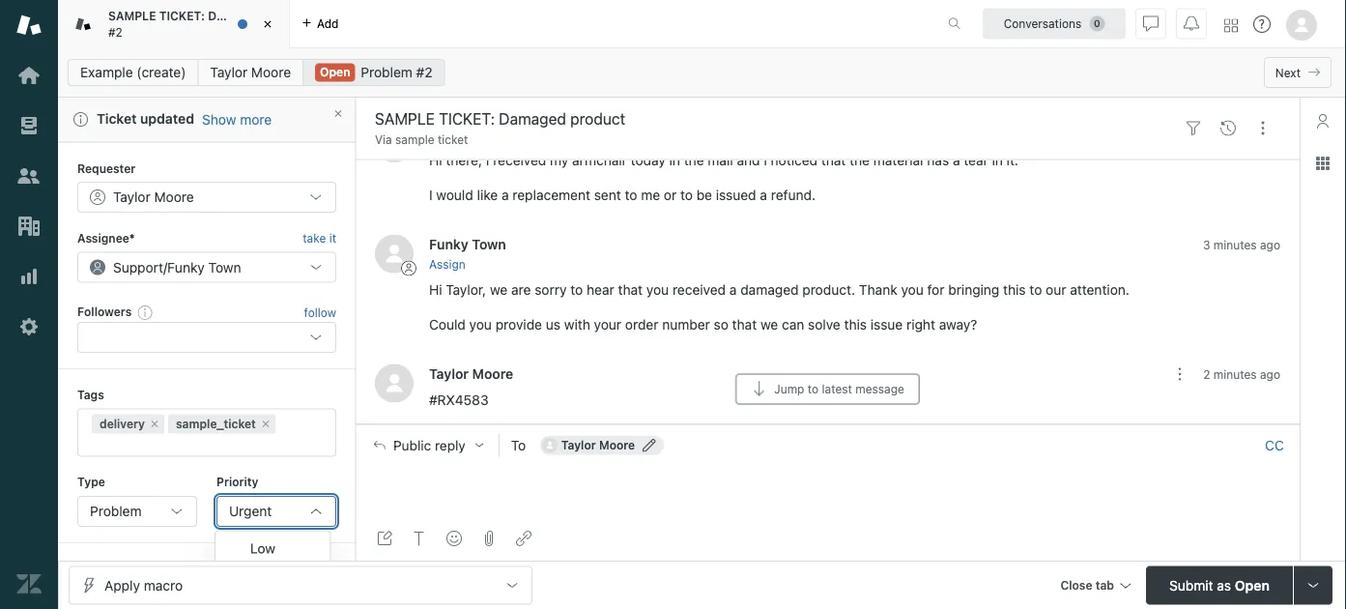 Task type: locate. For each thing, give the bounding box(es) containing it.
me
[[641, 186, 660, 202]]

moore
[[251, 64, 291, 80], [154, 189, 194, 205], [472, 366, 514, 381], [599, 439, 635, 452]]

open right as
[[1235, 577, 1270, 593]]

a right the has
[[953, 152, 960, 168]]

1 vertical spatial received
[[673, 281, 726, 297]]

0 vertical spatial open
[[320, 65, 350, 79]]

taylor moore link up more
[[198, 59, 304, 86]]

open inside secondary element
[[320, 65, 350, 79]]

0 horizontal spatial the
[[684, 152, 704, 168]]

ticket
[[97, 111, 137, 127]]

avatar image up public at the left of the page
[[375, 364, 414, 403]]

edit user image
[[643, 439, 657, 452]]

taylor moore down requester
[[113, 189, 194, 205]]

tab
[[58, 0, 310, 48]]

taylor moore inside conversationlabel log
[[429, 366, 514, 381]]

received up could you provide us with your order number so that we can solve this issue right away?
[[673, 281, 726, 297]]

take it
[[303, 231, 336, 244]]

you
[[647, 281, 669, 297], [901, 281, 924, 297], [469, 316, 492, 332]]

add button
[[290, 0, 350, 47]]

reporting image
[[16, 264, 42, 289]]

sample
[[395, 133, 435, 146]]

followers
[[77, 305, 132, 318]]

ago right 3
[[1261, 238, 1281, 251]]

moore inside secondary element
[[251, 64, 291, 80]]

1 vertical spatial we
[[761, 316, 778, 332]]

2 minutes ago
[[1204, 367, 1281, 381]]

in left it.
[[992, 152, 1003, 168]]

1 horizontal spatial funky
[[429, 236, 469, 252]]

0 horizontal spatial in
[[670, 152, 680, 168]]

hi taylor, we are sorry to hear that you received a damaged product. thank you for bringing this to our attention.
[[429, 281, 1130, 297]]

this right the bringing
[[1004, 281, 1026, 297]]

/
[[163, 259, 167, 275]]

our
[[1046, 281, 1067, 297]]

ago
[[1261, 238, 1281, 251], [1261, 367, 1281, 381]]

avatar image
[[375, 234, 414, 273], [375, 364, 414, 403]]

insert emojis image
[[447, 531, 462, 546]]

take
[[303, 231, 326, 244]]

requester element
[[77, 181, 336, 212]]

1 horizontal spatial taylor moore link
[[429, 366, 514, 381]]

this left issue
[[844, 316, 867, 332]]

to
[[625, 186, 637, 202], [681, 186, 693, 202], [571, 281, 583, 297], [1030, 281, 1042, 297], [808, 383, 819, 396]]

damaged
[[741, 281, 799, 297]]

problem up via
[[361, 64, 413, 80]]

0 vertical spatial avatar image
[[375, 234, 414, 273]]

0 vertical spatial funky
[[429, 236, 469, 252]]

taylor,
[[446, 281, 486, 297]]

1 horizontal spatial #2
[[416, 64, 433, 80]]

0 vertical spatial hi
[[429, 152, 442, 168]]

taylor moore
[[210, 64, 291, 80], [113, 189, 194, 205], [429, 366, 514, 381], [561, 439, 635, 452]]

the left material
[[850, 152, 870, 168]]

ticket actions image
[[1256, 121, 1271, 136]]

taylor moore up #rx4583
[[429, 366, 514, 381]]

to inside button
[[808, 383, 819, 396]]

0 horizontal spatial that
[[618, 281, 643, 297]]

avatar image left assign
[[375, 234, 414, 273]]

damaged
[[208, 9, 262, 23]]

town down like
[[472, 236, 506, 252]]

sample ticket: damaged product #2
[[108, 9, 310, 39]]

it
[[329, 231, 336, 244]]

problem inside problem popup button
[[90, 502, 142, 518]]

hi for hi there, i received my armchair today in the mail and i noticed that the material has a tear in it.
[[429, 152, 442, 168]]

0 horizontal spatial this
[[844, 316, 867, 332]]

problem for problem #2
[[361, 64, 413, 80]]

1 horizontal spatial the
[[850, 152, 870, 168]]

requester
[[77, 161, 136, 174]]

0 horizontal spatial received
[[493, 152, 547, 168]]

followers element
[[77, 321, 336, 352]]

that right noticed
[[822, 152, 846, 168]]

that right hear
[[618, 281, 643, 297]]

open
[[320, 65, 350, 79], [1235, 577, 1270, 593]]

funky inside 'funky town assign'
[[429, 236, 469, 252]]

town inside assignee* element
[[208, 259, 241, 275]]

close ticket collision notification image
[[333, 108, 344, 119]]

1 vertical spatial ago
[[1261, 367, 1281, 381]]

1 horizontal spatial i
[[486, 152, 490, 168]]

draft mode image
[[377, 531, 392, 546]]

town inside 'funky town assign'
[[472, 236, 506, 252]]

2 ago from the top
[[1261, 367, 1281, 381]]

i right and
[[764, 152, 767, 168]]

displays possible ticket submission types image
[[1306, 578, 1321, 593]]

problem
[[361, 64, 413, 80], [90, 502, 142, 518]]

1 horizontal spatial we
[[761, 316, 778, 332]]

admin image
[[16, 314, 42, 339]]

button displays agent's chat status as invisible. image
[[1144, 16, 1159, 31]]

taylor up 'show more' button
[[210, 64, 248, 80]]

0 horizontal spatial taylor moore link
[[198, 59, 304, 86]]

taylor down requester
[[113, 189, 151, 205]]

taylor moore link
[[198, 59, 304, 86], [429, 366, 514, 381]]

funky up assign
[[429, 236, 469, 252]]

we left are
[[490, 281, 508, 297]]

moore inside conversationlabel log
[[472, 366, 514, 381]]

2 horizontal spatial that
[[822, 152, 846, 168]]

1 horizontal spatial open
[[1235, 577, 1270, 593]]

minutes right 2
[[1214, 367, 1257, 381]]

info on adding followers image
[[138, 304, 153, 319]]

1 vertical spatial town
[[208, 259, 241, 275]]

ago for 3 minutes ago
[[1261, 238, 1281, 251]]

macro
[[144, 577, 183, 593]]

ticket
[[438, 133, 468, 146]]

1 horizontal spatial that
[[732, 316, 757, 332]]

cc
[[1266, 437, 1285, 453]]

remove image
[[149, 417, 160, 429]]

0 vertical spatial we
[[490, 281, 508, 297]]

get help image
[[1254, 15, 1271, 33]]

1 vertical spatial #2
[[416, 64, 433, 80]]

jump to latest message
[[775, 383, 905, 396]]

moore up support / funky town
[[154, 189, 194, 205]]

hi down via sample ticket
[[429, 152, 442, 168]]

problem inside secondary element
[[361, 64, 413, 80]]

1 hi from the top
[[429, 152, 442, 168]]

1 horizontal spatial received
[[673, 281, 726, 297]]

1 vertical spatial problem
[[90, 502, 142, 518]]

(create)
[[137, 64, 186, 80]]

public reply
[[393, 437, 466, 453]]

minutes right 3
[[1214, 238, 1257, 251]]

funky right support on the left top
[[167, 259, 205, 275]]

0 vertical spatial this
[[1004, 281, 1026, 297]]

1 avatar image from the top
[[375, 234, 414, 273]]

problem #2
[[361, 64, 433, 80]]

secondary element
[[58, 53, 1347, 92]]

2
[[1204, 367, 1211, 381]]

1 vertical spatial funky
[[167, 259, 205, 275]]

funky
[[429, 236, 469, 252], [167, 259, 205, 275]]

i left 'would'
[[429, 186, 433, 202]]

0 horizontal spatial town
[[208, 259, 241, 275]]

taylor
[[210, 64, 248, 80], [113, 189, 151, 205], [429, 366, 469, 381], [561, 439, 596, 452]]

you left for
[[901, 281, 924, 297]]

latest
[[822, 383, 853, 396]]

message
[[856, 383, 905, 396]]

be
[[697, 186, 712, 202]]

a right like
[[502, 186, 509, 202]]

0 vertical spatial minutes
[[1214, 238, 1257, 251]]

could you provide us with your order number so that we can solve this issue right away?
[[429, 316, 978, 332]]

taylor up #rx4583
[[429, 366, 469, 381]]

1 vertical spatial taylor moore link
[[429, 366, 514, 381]]

i right there,
[[486, 152, 490, 168]]

0 vertical spatial #2
[[108, 25, 123, 39]]

received left my
[[493, 152, 547, 168]]

1 vertical spatial avatar image
[[375, 364, 414, 403]]

ago right 2
[[1261, 367, 1281, 381]]

1 vertical spatial minutes
[[1214, 367, 1257, 381]]

minutes for 2
[[1214, 367, 1257, 381]]

1 minutes from the top
[[1214, 238, 1257, 251]]

moore down the close icon
[[251, 64, 291, 80]]

2 minutes from the top
[[1214, 367, 1257, 381]]

0 vertical spatial taylor moore link
[[198, 59, 304, 86]]

taylor moore link inside conversationlabel log
[[429, 366, 514, 381]]

taylor moore inside requester element
[[113, 189, 194, 205]]

i
[[486, 152, 490, 168], [764, 152, 767, 168], [429, 186, 433, 202]]

submit as open
[[1170, 577, 1270, 593]]

in right today
[[670, 152, 680, 168]]

add link (cmd k) image
[[516, 531, 532, 546]]

2 the from the left
[[850, 152, 870, 168]]

apps image
[[1316, 156, 1331, 171]]

example (create)
[[80, 64, 186, 80]]

to right jump
[[808, 383, 819, 396]]

taylor inside secondary element
[[210, 64, 248, 80]]

0 horizontal spatial problem
[[90, 502, 142, 518]]

1 horizontal spatial this
[[1004, 281, 1026, 297]]

a
[[953, 152, 960, 168], [502, 186, 509, 202], [760, 186, 768, 202], [730, 281, 737, 297]]

updated
[[140, 111, 194, 127]]

thank
[[859, 281, 898, 297]]

0 horizontal spatial open
[[320, 65, 350, 79]]

you up order
[[647, 281, 669, 297]]

organizations image
[[16, 214, 42, 239]]

follow button
[[304, 303, 336, 320]]

town right /
[[208, 259, 241, 275]]

assignee* element
[[77, 251, 336, 282]]

to left the our
[[1030, 281, 1042, 297]]

#2 down 'sample'
[[108, 25, 123, 39]]

you right could
[[469, 316, 492, 332]]

0 horizontal spatial funky
[[167, 259, 205, 275]]

assign
[[429, 258, 466, 271]]

zendesk image
[[16, 571, 42, 596]]

the left mail
[[684, 152, 704, 168]]

1 ago from the top
[[1261, 238, 1281, 251]]

0 vertical spatial ago
[[1261, 238, 1281, 251]]

open up close ticket collision notification image
[[320, 65, 350, 79]]

taylor moore up more
[[210, 64, 291, 80]]

product.
[[803, 281, 856, 297]]

support / funky town
[[113, 259, 241, 275]]

1 horizontal spatial town
[[472, 236, 506, 252]]

1 horizontal spatial in
[[992, 152, 1003, 168]]

order
[[625, 316, 659, 332]]

2 vertical spatial that
[[732, 316, 757, 332]]

#2 up via sample ticket
[[416, 64, 433, 80]]

moore up #rx4583
[[472, 366, 514, 381]]

that
[[822, 152, 846, 168], [618, 281, 643, 297], [732, 316, 757, 332]]

jump
[[775, 383, 805, 396]]

1 vertical spatial hi
[[429, 281, 442, 297]]

hi down assign
[[429, 281, 442, 297]]

tear
[[964, 152, 989, 168]]

problem down type
[[90, 502, 142, 518]]

we left can
[[761, 316, 778, 332]]

moore inside requester element
[[154, 189, 194, 205]]

filter image
[[1186, 121, 1202, 136]]

funky town link
[[429, 236, 506, 252]]

conversations
[[1004, 17, 1082, 30]]

0 vertical spatial problem
[[361, 64, 413, 80]]

2 hi from the top
[[429, 281, 442, 297]]

a left damaged
[[730, 281, 737, 297]]

#2
[[108, 25, 123, 39], [416, 64, 433, 80]]

taylor right taylor.moore@example.com image at the bottom left of page
[[561, 439, 596, 452]]

2 horizontal spatial i
[[764, 152, 767, 168]]

that right so
[[732, 316, 757, 332]]

0 vertical spatial town
[[472, 236, 506, 252]]

taylor moore link up #rx4583
[[429, 366, 514, 381]]

alert
[[58, 98, 356, 142]]

we
[[490, 281, 508, 297], [761, 316, 778, 332]]

received
[[493, 152, 547, 168], [673, 281, 726, 297]]

so
[[714, 316, 729, 332]]

1 horizontal spatial problem
[[361, 64, 413, 80]]

today
[[631, 152, 666, 168]]

customer context image
[[1316, 113, 1331, 129]]

1 in from the left
[[670, 152, 680, 168]]

events image
[[1221, 121, 1236, 136]]

0 horizontal spatial #2
[[108, 25, 123, 39]]

to left me
[[625, 186, 637, 202]]

in
[[670, 152, 680, 168], [992, 152, 1003, 168]]



Task type: vqa. For each thing, say whether or not it's contained in the screenshot.
Hi
yes



Task type: describe. For each thing, give the bounding box(es) containing it.
hi for hi taylor, we are sorry to hear that you received a damaged product. thank you for bringing this to our attention.
[[429, 281, 442, 297]]

tab containing sample ticket: damaged product
[[58, 0, 310, 48]]

Subject field
[[371, 107, 1173, 131]]

show more button
[[202, 110, 272, 128]]

1 vertical spatial this
[[844, 316, 867, 332]]

next button
[[1264, 57, 1332, 88]]

customers image
[[16, 163, 42, 189]]

delivery
[[100, 417, 145, 430]]

material
[[874, 152, 924, 168]]

2 minutes ago text field
[[1204, 367, 1281, 381]]

3
[[1203, 238, 1211, 251]]

more
[[240, 111, 272, 127]]

cc button
[[1265, 437, 1285, 454]]

with
[[564, 316, 590, 332]]

jump to latest message button
[[736, 374, 920, 405]]

zendesk products image
[[1225, 19, 1238, 32]]

1 horizontal spatial you
[[647, 281, 669, 297]]

like
[[477, 186, 498, 202]]

solve
[[808, 316, 841, 332]]

would
[[436, 186, 473, 202]]

format text image
[[412, 531, 427, 546]]

apply
[[104, 577, 140, 593]]

close tab button
[[1052, 566, 1139, 608]]

2 avatar image from the top
[[375, 364, 414, 403]]

alert containing ticket updated
[[58, 98, 356, 142]]

take it button
[[303, 228, 336, 248]]

sent
[[594, 186, 621, 202]]

example (create) button
[[68, 59, 199, 86]]

issue
[[871, 316, 903, 332]]

2 in from the left
[[992, 152, 1003, 168]]

replacement
[[513, 186, 591, 202]]

add
[[317, 17, 339, 30]]

1 vertical spatial that
[[618, 281, 643, 297]]

1 vertical spatial open
[[1235, 577, 1270, 593]]

close image
[[258, 15, 277, 34]]

ticket:
[[159, 9, 205, 23]]

taylor moore right taylor.moore@example.com image at the bottom left of page
[[561, 439, 635, 452]]

#rx4583
[[429, 392, 489, 408]]

hear
[[587, 281, 615, 297]]

away?
[[939, 316, 978, 332]]

as
[[1217, 577, 1232, 593]]

additional actions image
[[1173, 366, 1188, 382]]

i would like a replacement sent to me or to be issued a refund.
[[429, 186, 816, 202]]

and
[[737, 152, 760, 168]]

hide composer image
[[820, 416, 836, 432]]

get started image
[[16, 63, 42, 88]]

my
[[550, 152, 569, 168]]

main element
[[0, 0, 58, 609]]

low option
[[216, 534, 330, 562]]

#2 inside secondary element
[[416, 64, 433, 80]]

can
[[782, 316, 805, 332]]

#2 inside sample ticket: damaged product #2
[[108, 25, 123, 39]]

Public reply composer text field
[[365, 466, 1292, 506]]

submit
[[1170, 577, 1214, 593]]

tabs tab list
[[58, 0, 928, 48]]

hi there, i received my armchair today in the mail and i noticed that the material has a tear in it.
[[429, 152, 1019, 168]]

3 minutes ago text field
[[1203, 238, 1281, 251]]

tags
[[77, 387, 104, 401]]

zendesk support image
[[16, 13, 42, 38]]

refund.
[[771, 186, 816, 202]]

taylor.moore@example.com image
[[542, 438, 558, 453]]

noticed
[[771, 152, 818, 168]]

tab
[[1096, 579, 1115, 592]]

low
[[250, 540, 276, 556]]

public
[[393, 437, 431, 453]]

taylor moore inside secondary element
[[210, 64, 291, 80]]

ago for 2 minutes ago
[[1261, 367, 1281, 381]]

a right issued
[[760, 186, 768, 202]]

your
[[594, 316, 622, 332]]

conversationlabel log
[[356, 108, 1300, 424]]

product
[[265, 9, 310, 23]]

bringing
[[949, 281, 1000, 297]]

for
[[928, 281, 945, 297]]

views image
[[16, 113, 42, 138]]

next
[[1276, 66, 1301, 79]]

to left hear
[[571, 281, 583, 297]]

support
[[113, 259, 163, 275]]

could
[[429, 316, 466, 332]]

assign button
[[429, 256, 466, 273]]

problem button
[[77, 495, 197, 526]]

to right or
[[681, 186, 693, 202]]

follow
[[304, 305, 336, 318]]

attention.
[[1070, 281, 1130, 297]]

taylor inside conversationlabel log
[[429, 366, 469, 381]]

there,
[[446, 152, 482, 168]]

or
[[664, 186, 677, 202]]

notifications image
[[1184, 16, 1200, 31]]

2 horizontal spatial you
[[901, 281, 924, 297]]

funky town assign
[[429, 236, 506, 271]]

0 horizontal spatial i
[[429, 186, 433, 202]]

close
[[1061, 579, 1093, 592]]

armchair
[[572, 152, 627, 168]]

0 vertical spatial that
[[822, 152, 846, 168]]

public reply button
[[357, 425, 499, 466]]

via sample ticket
[[375, 133, 468, 146]]

remove image
[[260, 417, 271, 429]]

1 the from the left
[[684, 152, 704, 168]]

priority
[[217, 475, 258, 488]]

problem for problem
[[90, 502, 142, 518]]

moore left edit user icon
[[599, 439, 635, 452]]

type
[[77, 475, 105, 488]]

taylor moore link inside secondary element
[[198, 59, 304, 86]]

close tab
[[1061, 579, 1115, 592]]

provide
[[496, 316, 542, 332]]

taylor inside requester element
[[113, 189, 151, 205]]

via
[[375, 133, 392, 146]]

us
[[546, 316, 561, 332]]

0 horizontal spatial we
[[490, 281, 508, 297]]

right
[[907, 316, 936, 332]]

urgent button
[[217, 495, 336, 526]]

sample
[[108, 9, 156, 23]]

reply
[[435, 437, 466, 453]]

example
[[80, 64, 133, 80]]

show
[[202, 111, 236, 127]]

0 horizontal spatial you
[[469, 316, 492, 332]]

add attachment image
[[481, 531, 497, 546]]

0 vertical spatial received
[[493, 152, 547, 168]]

it.
[[1007, 152, 1019, 168]]

assignee*
[[77, 231, 135, 244]]

are
[[511, 281, 531, 297]]

funky inside assignee* element
[[167, 259, 205, 275]]

has
[[927, 152, 949, 168]]

minutes for 3
[[1214, 238, 1257, 251]]



